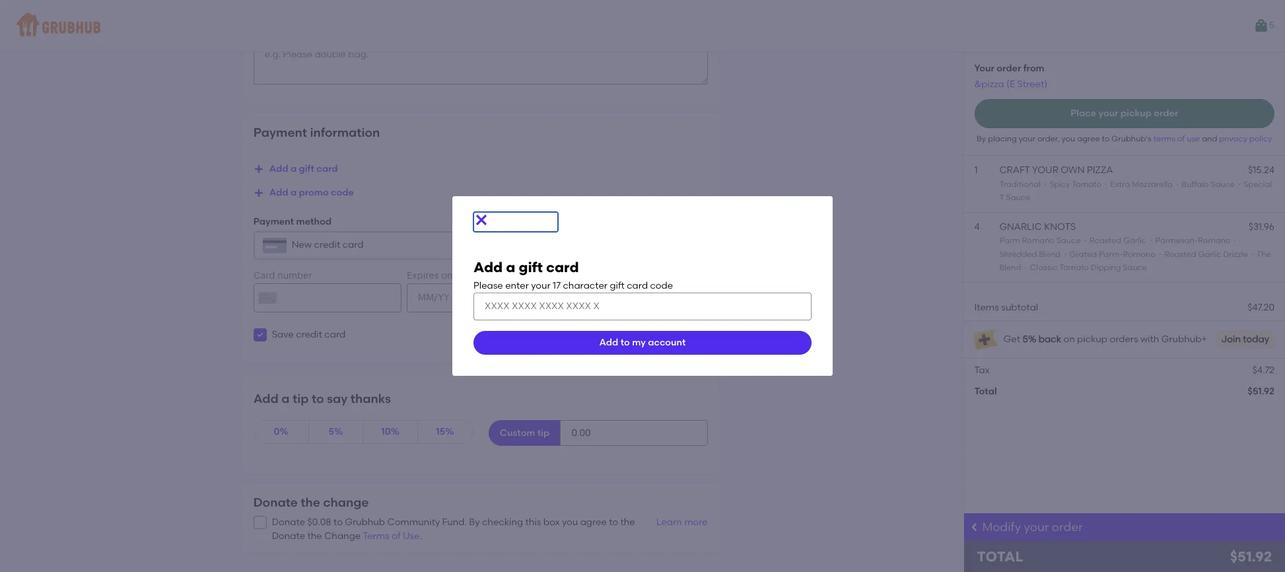 Task type: locate. For each thing, give the bounding box(es) containing it.
total
[[975, 386, 998, 397], [978, 548, 1024, 565]]

0 vertical spatial credit
[[314, 239, 340, 251]]

parm romano sauce ∙ roasted garlic ∙ parmesan-romano ∙ shredded blend ∙ grated parm-romano ∙ roasted garlic drizzle
[[1000, 236, 1249, 259]]

add inside "button"
[[600, 337, 619, 348]]

1 vertical spatial tip
[[538, 427, 550, 439]]

sauce down knots in the right top of the page
[[1057, 236, 1081, 245]]

by right 'fund.'
[[469, 517, 480, 528]]

1 horizontal spatial tip
[[538, 427, 550, 439]]

community
[[387, 517, 440, 528]]

5
[[1270, 20, 1275, 31]]

blend up classic
[[1039, 250, 1061, 259]]

subscription badge image
[[972, 326, 999, 353]]

add a promo code button
[[254, 181, 354, 205]]

0 vertical spatial code
[[331, 187, 354, 198]]

1 horizontal spatial by
[[977, 134, 987, 143]]

credit right save
[[296, 329, 322, 340]]

you inside by checking this box you agree to the donate the change
[[562, 517, 578, 528]]

0 horizontal spatial garlic
[[1124, 236, 1147, 245]]

pickup up grubhub's
[[1121, 108, 1152, 119]]

1 vertical spatial donate
[[272, 517, 305, 528]]

gnarlic
[[1000, 221, 1043, 233]]

∙ left buffalo
[[1175, 179, 1180, 189]]

add
[[269, 163, 288, 175], [269, 187, 288, 198], [474, 259, 503, 275], [600, 337, 619, 348], [254, 391, 279, 406]]

save credit card
[[272, 329, 346, 340]]

order
[[997, 63, 1022, 74], [1155, 108, 1179, 119], [1052, 520, 1084, 535]]

to left learn at the bottom
[[609, 517, 619, 528]]

a left promo
[[291, 187, 297, 198]]

add left my
[[600, 337, 619, 348]]

0 horizontal spatial gift
[[299, 163, 315, 175]]

&pizza
[[975, 78, 1005, 90]]

2 horizontal spatial order
[[1155, 108, 1179, 119]]

gift
[[299, 163, 315, 175], [519, 259, 543, 275], [610, 280, 625, 291]]

join today
[[1222, 333, 1270, 345]]

1 horizontal spatial add a gift card
[[474, 259, 579, 275]]

credit
[[314, 239, 340, 251], [296, 329, 322, 340]]

a up "add a promo code" button
[[291, 163, 297, 175]]

0 vertical spatial blend
[[1039, 250, 1061, 259]]

svg image inside "add a promo code" button
[[254, 188, 264, 198]]

agree inside by checking this box you agree to the donate the change
[[581, 517, 607, 528]]

0 vertical spatial tip
[[293, 391, 309, 406]]

1 vertical spatial svg image
[[254, 188, 264, 198]]

grubhub+
[[1162, 333, 1208, 345]]

tip
[[293, 391, 309, 406], [538, 427, 550, 439]]

1 vertical spatial blend
[[1000, 263, 1022, 272]]

agree right box
[[581, 517, 607, 528]]

svg image for add a promo code
[[254, 188, 264, 198]]

order inside your order from &pizza (e street)
[[997, 63, 1022, 74]]

the
[[301, 495, 320, 510], [621, 517, 635, 528], [308, 530, 322, 542]]

1 vertical spatial svg image
[[256, 331, 264, 339]]

1 vertical spatial by
[[469, 517, 480, 528]]

save
[[272, 329, 294, 340]]

donate
[[254, 495, 298, 510], [272, 517, 305, 528], [272, 530, 305, 542]]

method
[[296, 216, 332, 227]]

1 vertical spatial of
[[392, 530, 401, 542]]

your
[[1099, 108, 1119, 119], [1019, 134, 1036, 143], [531, 280, 551, 291], [1025, 520, 1050, 535]]

romano up drizzle on the right of the page
[[1199, 236, 1231, 245]]

your left order, in the top of the page
[[1019, 134, 1036, 143]]

code
[[331, 187, 354, 198], [651, 280, 673, 291]]

to left my
[[621, 337, 630, 348]]

1 horizontal spatial svg image
[[474, 212, 490, 228]]

total down the modify
[[978, 548, 1024, 565]]

1 vertical spatial agree
[[581, 517, 607, 528]]

1 horizontal spatial order
[[1052, 520, 1084, 535]]

0 horizontal spatial order
[[997, 63, 1022, 74]]

1 horizontal spatial pickup
[[1121, 108, 1152, 119]]

by inside by checking this box you agree to the donate the change
[[469, 517, 480, 528]]

donate the change
[[254, 495, 369, 510]]

credit right new
[[314, 239, 340, 251]]

classic
[[1031, 263, 1058, 272]]

0 vertical spatial by
[[977, 134, 987, 143]]

0 vertical spatial svg image
[[254, 164, 264, 175]]

a
[[291, 163, 297, 175], [291, 187, 297, 198], [506, 259, 516, 275], [282, 391, 290, 406]]

you right order, in the top of the page
[[1062, 134, 1076, 143]]

by checking this box you agree to the donate the change
[[272, 517, 635, 542]]

0 horizontal spatial add a gift card
[[269, 163, 338, 175]]

garlic up the blend
[[1124, 236, 1147, 245]]

1 horizontal spatial of
[[1178, 134, 1186, 143]]

grubhub's
[[1112, 134, 1152, 143]]

terms
[[1154, 134, 1176, 143]]

0 vertical spatial 5%
[[1023, 333, 1037, 345]]

tip right custom
[[538, 427, 550, 439]]

5% inside button
[[329, 426, 343, 438]]

romano down parmesan-
[[1124, 250, 1156, 259]]

1 vertical spatial garlic
[[1199, 250, 1222, 259]]

custom tip
[[500, 427, 550, 439]]

0% button
[[254, 420, 309, 444]]

back
[[1039, 333, 1062, 345]]

1 horizontal spatial garlic
[[1199, 250, 1222, 259]]

you for order,
[[1062, 134, 1076, 143]]

0 vertical spatial donate
[[254, 495, 298, 510]]

0 vertical spatial order
[[997, 63, 1022, 74]]

1 vertical spatial 5%
[[329, 426, 343, 438]]

card up promo
[[317, 163, 338, 175]]

order up terms
[[1155, 108, 1179, 119]]

extra
[[1111, 179, 1131, 189]]

svg image down donate the change
[[256, 519, 264, 527]]

0 vertical spatial payment
[[254, 125, 307, 140]]

gift up the 'add a promo code'
[[299, 163, 315, 175]]

svg image
[[474, 212, 490, 228], [256, 331, 264, 339]]

$51.92
[[1249, 386, 1275, 397], [1231, 548, 1273, 565]]

roasted
[[1090, 236, 1122, 245], [1165, 250, 1197, 259]]

drizzle
[[1224, 250, 1249, 259]]

grubhub
[[345, 517, 385, 528]]

0 vertical spatial you
[[1062, 134, 1076, 143]]

agree for the
[[581, 517, 607, 528]]

gift right the character
[[610, 280, 625, 291]]

items subtotal
[[975, 302, 1039, 313]]

roasted up parm-
[[1090, 236, 1122, 245]]

0 horizontal spatial 5%
[[329, 426, 343, 438]]

1 horizontal spatial 5%
[[1023, 333, 1037, 345]]

dipping
[[1091, 263, 1122, 272]]

∙ down shredded
[[1024, 263, 1029, 272]]

1 horizontal spatial blend
[[1039, 250, 1061, 259]]

gift up enter
[[519, 259, 543, 275]]

4
[[975, 221, 980, 233]]

Pickup instructions text field
[[254, 37, 708, 85]]

this
[[526, 517, 541, 528]]

1 horizontal spatial agree
[[1078, 134, 1101, 143]]

add a gift card up enter
[[474, 259, 579, 275]]

your
[[1033, 165, 1059, 176]]

change
[[325, 530, 361, 542]]

0 vertical spatial pickup
[[1121, 108, 1152, 119]]

1 vertical spatial order
[[1155, 108, 1179, 119]]

craft
[[1000, 165, 1031, 176]]

svg image down add a gift card button
[[254, 188, 264, 198]]

romano down gnarlic knots
[[1023, 236, 1055, 245]]

you right box
[[562, 517, 578, 528]]

payment for payment method
[[254, 216, 294, 227]]

by placing your order, you agree to grubhub's terms of use and privacy policy
[[977, 134, 1273, 143]]

code inside button
[[331, 187, 354, 198]]

romano
[[1023, 236, 1055, 245], [1199, 236, 1231, 245], [1124, 250, 1156, 259]]

you
[[1062, 134, 1076, 143], [562, 517, 578, 528]]

1 horizontal spatial code
[[651, 280, 673, 291]]

add a gift card up "add a promo code" button
[[269, 163, 338, 175]]

payment up new
[[254, 216, 294, 227]]

0 horizontal spatial pickup
[[1078, 333, 1108, 345]]

0 horizontal spatial blend
[[1000, 263, 1022, 272]]

0 horizontal spatial by
[[469, 517, 480, 528]]

&pizza (e street) link
[[975, 78, 1048, 90]]

0 vertical spatial total
[[975, 386, 998, 397]]

1 horizontal spatial you
[[1062, 134, 1076, 143]]

2 payment from the top
[[254, 216, 294, 227]]

tomato down grated
[[1060, 263, 1090, 272]]

sauce right buffalo
[[1211, 179, 1236, 189]]

to up change
[[334, 517, 343, 528]]

character
[[563, 280, 608, 291]]

order up (e
[[997, 63, 1022, 74]]

0 vertical spatial gift
[[299, 163, 315, 175]]

total down tax
[[975, 386, 998, 397]]

pickup right on
[[1078, 333, 1108, 345]]

learn more
[[657, 517, 708, 528]]

svg image up "add a promo code" button
[[254, 164, 264, 175]]

add to my account
[[600, 337, 686, 348]]

privacy policy link
[[1220, 134, 1273, 143]]

1 vertical spatial you
[[562, 517, 578, 528]]

terms of use .
[[363, 530, 422, 542]]

1 horizontal spatial roasted
[[1165, 250, 1197, 259]]

code up "please enter your 17 character gift card code" text box
[[651, 280, 673, 291]]

0 vertical spatial add a gift card
[[269, 163, 338, 175]]

2 vertical spatial donate
[[272, 530, 305, 542]]

by left the placing
[[977, 134, 987, 143]]

1 horizontal spatial gift
[[519, 259, 543, 275]]

blend down shredded
[[1000, 263, 1022, 272]]

17
[[553, 280, 561, 291]]

a up enter
[[506, 259, 516, 275]]

tip left say
[[293, 391, 309, 406]]

add down add a gift card button
[[269, 187, 288, 198]]

more
[[685, 517, 708, 528]]

donate for donate the change
[[254, 495, 298, 510]]

2 horizontal spatial gift
[[610, 280, 625, 291]]

my
[[632, 337, 646, 348]]

∙ left grated
[[1063, 250, 1068, 259]]

∙ down "$31.96"
[[1249, 250, 1257, 259]]

svg image for add a gift card
[[254, 164, 264, 175]]

15%
[[436, 426, 454, 438]]

place your pickup order button
[[975, 99, 1275, 128]]

1 vertical spatial add a gift card
[[474, 259, 579, 275]]

payment up add a gift card button
[[254, 125, 307, 140]]

thanks
[[351, 391, 391, 406]]

sauce down parm romano sauce ∙ roasted garlic ∙ parmesan-romano ∙ shredded blend ∙ grated parm-romano ∙ roasted garlic drizzle
[[1124, 263, 1148, 272]]

roasted down parmesan-
[[1165, 250, 1197, 259]]

card inside add a gift card button
[[317, 163, 338, 175]]

1 payment from the top
[[254, 125, 307, 140]]

1 vertical spatial payment
[[254, 216, 294, 227]]

0 horizontal spatial you
[[562, 517, 578, 528]]

the down $0.08
[[308, 530, 322, 542]]

∙ up the blend
[[1149, 236, 1154, 245]]

order right the modify
[[1052, 520, 1084, 535]]

information
[[310, 125, 380, 140]]

the up $0.08
[[301, 495, 320, 510]]

0 vertical spatial roasted
[[1090, 236, 1122, 245]]

agree down place in the right top of the page
[[1078, 134, 1101, 143]]

0 horizontal spatial code
[[331, 187, 354, 198]]

0 vertical spatial garlic
[[1124, 236, 1147, 245]]

1 vertical spatial the
[[621, 517, 635, 528]]

0 horizontal spatial agree
[[581, 517, 607, 528]]

1 vertical spatial total
[[978, 548, 1024, 565]]

terms of use link
[[1154, 134, 1203, 143]]

tomato
[[1073, 179, 1102, 189], [1060, 263, 1090, 272]]

your left 17
[[531, 280, 551, 291]]

the blend
[[1000, 250, 1272, 272]]

2 vertical spatial order
[[1052, 520, 1084, 535]]

the left learn at the bottom
[[621, 517, 635, 528]]

svg image inside add a gift card button
[[254, 164, 264, 175]]

say
[[327, 391, 348, 406]]

code right promo
[[331, 187, 354, 198]]

sauce down traditional
[[1007, 193, 1031, 202]]

0 horizontal spatial tip
[[293, 391, 309, 406]]

5% right get
[[1023, 333, 1037, 345]]

svg image
[[254, 164, 264, 175], [254, 188, 264, 198], [256, 519, 264, 527]]

add a tip to say thanks
[[254, 391, 391, 406]]

0%
[[274, 426, 289, 438]]

blend
[[1039, 250, 1061, 259], [1000, 263, 1022, 272]]

0 horizontal spatial romano
[[1023, 236, 1055, 245]]

5% down say
[[329, 426, 343, 438]]

account
[[648, 337, 686, 348]]

tomato down pizza
[[1073, 179, 1102, 189]]

garlic left drizzle on the right of the page
[[1199, 250, 1222, 259]]

learn
[[657, 517, 682, 528]]

of
[[1178, 134, 1186, 143], [392, 530, 401, 542]]

tip inside button
[[538, 427, 550, 439]]

1 vertical spatial credit
[[296, 329, 322, 340]]

your right place in the right top of the page
[[1099, 108, 1119, 119]]

0 vertical spatial agree
[[1078, 134, 1101, 143]]

and
[[1203, 134, 1218, 143]]



Task type: describe. For each thing, give the bounding box(es) containing it.
1 vertical spatial pickup
[[1078, 333, 1108, 345]]

order inside button
[[1155, 108, 1179, 119]]

parm
[[1000, 236, 1021, 245]]

terms of use link
[[363, 530, 420, 542]]

2 vertical spatial the
[[308, 530, 322, 542]]

5% button
[[308, 420, 364, 444]]

to inside by checking this box you agree to the donate the change
[[609, 517, 619, 528]]

traditional ∙ spicy tomato ∙ extra mozzarella ∙ buffalo sauce
[[1000, 179, 1236, 189]]

today
[[1244, 333, 1270, 345]]

payment information
[[254, 125, 380, 140]]

grated
[[1070, 250, 1098, 259]]

checking
[[482, 517, 523, 528]]

$0.08
[[308, 517, 331, 528]]

∙ up drizzle on the right of the page
[[1233, 236, 1238, 245]]

special
[[1244, 179, 1273, 189]]

1 vertical spatial roasted
[[1165, 250, 1197, 259]]

credit for save
[[296, 329, 322, 340]]

∙ left extra
[[1104, 179, 1109, 189]]

main navigation navigation
[[0, 0, 1286, 52]]

place
[[1071, 108, 1097, 119]]

learn more link
[[653, 516, 708, 543]]

donate for donate $0.08 to grubhub community fund.
[[272, 517, 305, 528]]

1
[[975, 165, 978, 176]]

fund.
[[442, 517, 467, 528]]

add up "add a promo code" button
[[269, 163, 288, 175]]

gift inside button
[[299, 163, 315, 175]]

t
[[1000, 193, 1005, 202]]

box
[[544, 517, 560, 528]]

buffalo
[[1182, 179, 1210, 189]]

own
[[1061, 165, 1085, 176]]

place your pickup order
[[1071, 108, 1179, 119]]

add up please
[[474, 259, 503, 275]]

∙ right buffalo
[[1236, 179, 1244, 189]]

$15.24
[[1249, 165, 1275, 176]]

to left say
[[312, 391, 324, 406]]

1 vertical spatial gift
[[519, 259, 543, 275]]

∙ classic tomato dipping sauce
[[1022, 263, 1148, 272]]

enter
[[506, 280, 529, 291]]

traditional
[[1000, 179, 1041, 189]]

from
[[1024, 63, 1045, 74]]

privacy
[[1220, 134, 1248, 143]]

15% button
[[418, 420, 473, 444]]

.
[[420, 530, 422, 542]]

card right save
[[325, 329, 346, 340]]

your right the modify
[[1025, 520, 1050, 535]]

get
[[1004, 333, 1021, 345]]

$4.72
[[1253, 365, 1275, 376]]

card up 17
[[546, 259, 579, 275]]

add up 0%
[[254, 391, 279, 406]]

a inside add a gift card button
[[291, 163, 297, 175]]

payment for payment information
[[254, 125, 307, 140]]

add a promo code
[[269, 187, 354, 198]]

your order from &pizza (e street)
[[975, 63, 1048, 90]]

by for checking
[[469, 517, 480, 528]]

1 vertical spatial $51.92
[[1231, 548, 1273, 565]]

subtotal
[[1002, 302, 1039, 313]]

new credit card
[[292, 239, 364, 251]]

(e
[[1007, 78, 1016, 90]]

a inside "add a promo code" button
[[291, 187, 297, 198]]

you for box
[[562, 517, 578, 528]]

sauce inside parm romano sauce ∙ roasted garlic ∙ parmesan-romano ∙ shredded blend ∙ grated parm-romano ∙ roasted garlic drizzle
[[1057, 236, 1081, 245]]

use
[[1188, 134, 1201, 143]]

get 5% back on pickup orders with grubhub+
[[1004, 333, 1208, 345]]

donate inside by checking this box you agree to the donate the change
[[272, 530, 305, 542]]

sauce inside 'special t sauce'
[[1007, 193, 1031, 202]]

your
[[975, 63, 995, 74]]

parm-
[[1100, 250, 1124, 259]]

please
[[474, 280, 503, 291]]

0 vertical spatial of
[[1178, 134, 1186, 143]]

a up 0%
[[282, 391, 290, 406]]

card up "please enter your 17 character gift card code" text box
[[627, 280, 648, 291]]

credit for new
[[314, 239, 340, 251]]

$47.20
[[1248, 302, 1275, 313]]

∙ down parmesan-
[[1158, 250, 1163, 259]]

0 vertical spatial $51.92
[[1249, 386, 1275, 397]]

10%
[[381, 426, 400, 438]]

please enter your 17 character gift card code
[[474, 280, 673, 291]]

street)
[[1018, 78, 1048, 90]]

pickup inside button
[[1121, 108, 1152, 119]]

∙ up grated
[[1083, 236, 1088, 245]]

0 vertical spatial the
[[301, 495, 320, 510]]

by for placing
[[977, 134, 987, 143]]

5 button
[[1254, 14, 1275, 38]]

add to my account button
[[474, 331, 812, 355]]

new
[[292, 239, 312, 251]]

donate $0.08 to grubhub community fund.
[[272, 517, 469, 528]]

order,
[[1038, 134, 1060, 143]]

2 horizontal spatial romano
[[1199, 236, 1231, 245]]

on
[[1064, 333, 1075, 345]]

policy
[[1250, 134, 1273, 143]]

1 vertical spatial tomato
[[1060, 263, 1090, 272]]

1 vertical spatial code
[[651, 280, 673, 291]]

card right new
[[343, 239, 364, 251]]

craft your own pizza
[[1000, 165, 1114, 176]]

10% button
[[363, 420, 418, 444]]

mozzarella
[[1133, 179, 1174, 189]]

custom
[[500, 427, 536, 439]]

blend inside parm romano sauce ∙ roasted garlic ∙ parmesan-romano ∙ shredded blend ∙ grated parm-romano ∙ roasted garlic drizzle
[[1039, 250, 1061, 259]]

special t sauce
[[1000, 179, 1273, 202]]

spicy
[[1050, 179, 1071, 189]]

your inside button
[[1099, 108, 1119, 119]]

0 horizontal spatial of
[[392, 530, 401, 542]]

add a gift card inside button
[[269, 163, 338, 175]]

join
[[1222, 333, 1242, 345]]

parmesan-
[[1156, 236, 1199, 245]]

with
[[1141, 333, 1160, 345]]

the
[[1257, 250, 1272, 259]]

2 vertical spatial svg image
[[256, 519, 264, 527]]

shredded
[[1000, 250, 1038, 259]]

2 vertical spatial gift
[[610, 280, 625, 291]]

to inside "button"
[[621, 337, 630, 348]]

∙ down your
[[1043, 179, 1048, 189]]

use
[[403, 530, 420, 542]]

0 horizontal spatial svg image
[[256, 331, 264, 339]]

1 horizontal spatial romano
[[1124, 250, 1156, 259]]

blend inside the blend
[[1000, 263, 1022, 272]]

agree for grubhub's
[[1078, 134, 1101, 143]]

knots
[[1045, 221, 1077, 233]]

modify your order
[[983, 520, 1084, 535]]

placing
[[988, 134, 1017, 143]]

items
[[975, 302, 1000, 313]]

0 vertical spatial svg image
[[474, 212, 490, 228]]

to left grubhub's
[[1102, 134, 1110, 143]]

Please enter your 17 character gift card code text field
[[474, 293, 812, 321]]

modify
[[983, 520, 1022, 535]]

promo
[[299, 187, 329, 198]]

gnarlic knots
[[1000, 221, 1077, 233]]

0 vertical spatial tomato
[[1073, 179, 1102, 189]]

custom tip button
[[489, 420, 561, 446]]

0 horizontal spatial roasted
[[1090, 236, 1122, 245]]



Task type: vqa. For each thing, say whether or not it's contained in the screenshot.
FLAVOR: inside the the Choose 1 flavor: vanilla, chocolate, strawberry or chocolate peanut butter.
no



